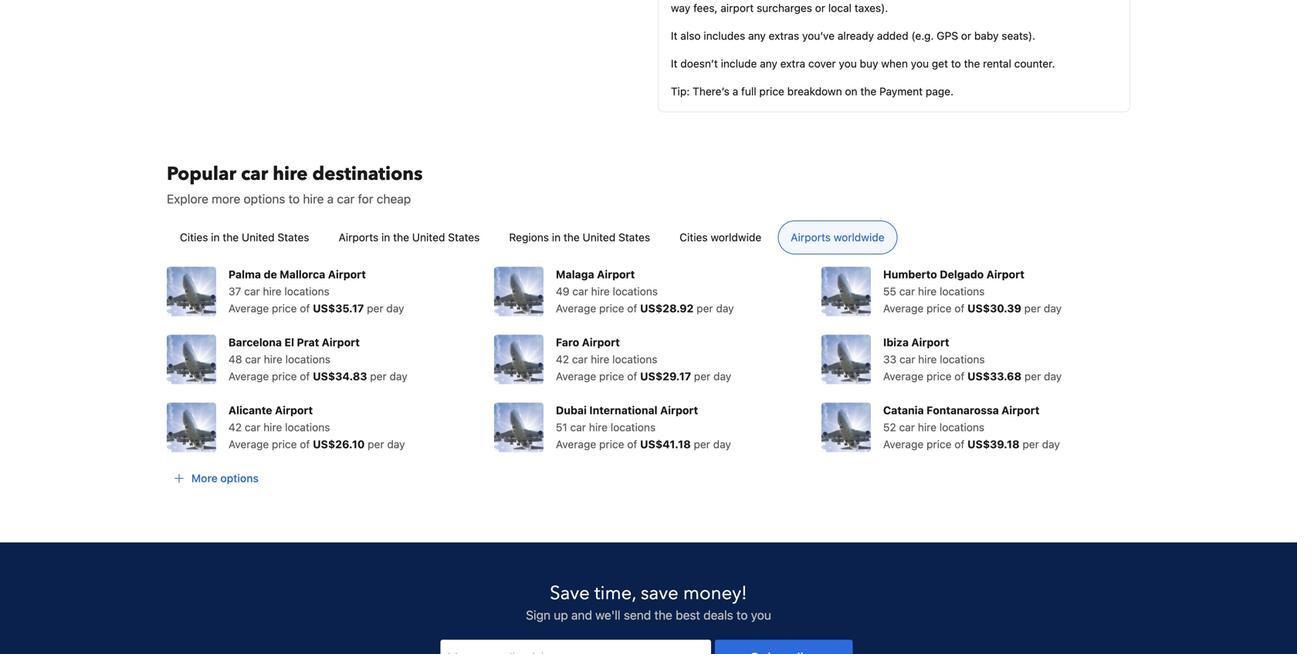 Task type: describe. For each thing, give the bounding box(es) containing it.
us$41.18
[[640, 438, 691, 451]]

more options
[[192, 472, 259, 485]]

day inside malaga airport 49 car hire locations average price of us$28.92 per day
[[716, 302, 734, 315]]

delgado
[[940, 268, 984, 281]]

hire inside humberto delgado airport 55 car hire locations average price of us$30.39 per day
[[918, 285, 937, 298]]

airport inside malaga airport 49 car hire locations average price of us$28.92 per day
[[597, 268, 635, 281]]

get
[[932, 57, 949, 70]]

deals
[[704, 608, 734, 622]]

dubai international airport 51 car hire locations average price of us$41.18 per day
[[556, 404, 731, 451]]

worldwide for cities worldwide
[[711, 231, 762, 244]]

average inside 'faro airport 42 car hire locations average price of us$29.17 per day'
[[556, 370, 597, 383]]

to inside popular car hire destinations explore more options to hire a car for cheap
[[289, 191, 300, 206]]

52
[[884, 421, 897, 434]]

per inside palma de mallorca airport 37 car hire locations average price of us$35.17 per day
[[367, 302, 384, 315]]

hire inside malaga airport 49 car hire locations average price of us$28.92 per day
[[591, 285, 610, 298]]

42 for faro
[[556, 353, 569, 366]]

barcelona el prat airport 48 car hire locations average price of us$34.83 per day
[[229, 336, 408, 383]]

regions in the united states button
[[496, 220, 664, 254]]

alicante
[[229, 404, 272, 417]]

palma de mallorca airport 37 car hire locations average price of us$35.17 per day
[[229, 268, 404, 315]]

united for cities
[[242, 231, 275, 244]]

tab list containing cities in the united states
[[154, 220, 1143, 255]]

airport inside ibiza airport 33 car hire locations average price of us$33.68 per day
[[912, 336, 950, 349]]

regions in the united states
[[509, 231, 651, 244]]

added
[[877, 29, 909, 42]]

us$33.68
[[968, 370, 1022, 383]]

states for regions in the united states
[[619, 231, 651, 244]]

airports worldwide button
[[778, 220, 898, 254]]

airport inside palma de mallorca airport 37 car hire locations average price of us$35.17 per day
[[328, 268, 366, 281]]

average inside catania fontanarossa airport 52 car hire locations average price of us$39.18 per day
[[884, 438, 924, 451]]

states for airports in the united states
[[448, 231, 480, 244]]

of inside dubai international airport 51 car hire locations average price of us$41.18 per day
[[627, 438, 638, 451]]

cheap car hire in malaga airport - agp image
[[494, 267, 544, 316]]

airport inside alicante airport 42 car hire locations average price of us$26.10 per day
[[275, 404, 313, 417]]

55
[[884, 285, 897, 298]]

rental
[[983, 57, 1012, 70]]

extras
[[769, 29, 800, 42]]

price inside alicante airport 42 car hire locations average price of us$26.10 per day
[[272, 438, 297, 451]]

us$28.92
[[640, 302, 694, 315]]

it also includes any extras you've already added (e.g. gps or baby seats).
[[671, 29, 1036, 42]]

ibiza airport 33 car hire locations average price of us$33.68 per day
[[884, 336, 1062, 383]]

price inside malaga airport 49 car hire locations average price of us$28.92 per day
[[600, 302, 625, 315]]

us$35.17
[[313, 302, 364, 315]]

price inside catania fontanarossa airport 52 car hire locations average price of us$39.18 per day
[[927, 438, 952, 451]]

us$39.18
[[968, 438, 1020, 451]]

hire inside 'faro airport 42 car hire locations average price of us$29.17 per day'
[[591, 353, 610, 366]]

cheap car hire in catania fontanarossa airport - cta image
[[822, 403, 871, 452]]

of inside catania fontanarossa airport 52 car hire locations average price of us$39.18 per day
[[955, 438, 965, 451]]

united for airports
[[412, 231, 445, 244]]

cheap car hire in ibiza airport - ibz image
[[822, 335, 871, 384]]

you've
[[803, 29, 835, 42]]

of inside palma de mallorca airport 37 car hire locations average price of us$35.17 per day
[[300, 302, 310, 315]]

car inside 'faro airport 42 car hire locations average price of us$29.17 per day'
[[572, 353, 588, 366]]

locations inside the barcelona el prat airport 48 car hire locations average price of us$34.83 per day
[[286, 353, 331, 366]]

the inside button
[[223, 231, 239, 244]]

mallorca
[[280, 268, 325, 281]]

page.
[[926, 85, 954, 98]]

options inside popular car hire destinations explore more options to hire a car for cheap
[[244, 191, 285, 206]]

already
[[838, 29, 874, 42]]

per inside the barcelona el prat airport 48 car hire locations average price of us$34.83 per day
[[370, 370, 387, 383]]

tip: there's a full price breakdown on the payment page.
[[671, 85, 954, 98]]

worldwide for airports worldwide
[[834, 231, 885, 244]]

49
[[556, 285, 570, 298]]

cover
[[809, 57, 836, 70]]

2 horizontal spatial you
[[911, 57, 929, 70]]

more options button
[[167, 464, 265, 492]]

for
[[358, 191, 374, 206]]

ibiza
[[884, 336, 909, 349]]

time,
[[595, 581, 636, 606]]

tip:
[[671, 85, 690, 98]]

car inside palma de mallorca airport 37 car hire locations average price of us$35.17 per day
[[244, 285, 260, 298]]

51
[[556, 421, 568, 434]]

catania fontanarossa airport 52 car hire locations average price of us$39.18 per day
[[884, 404, 1060, 451]]

1 horizontal spatial you
[[839, 57, 857, 70]]

cheap car hire in alicante airport - alc image
[[167, 403, 216, 452]]

cheap
[[377, 191, 411, 206]]

us$26.10
[[313, 438, 365, 451]]

airport inside catania fontanarossa airport 52 car hire locations average price of us$39.18 per day
[[1002, 404, 1040, 417]]

cheap car hire in dubai international airport - dxb image
[[494, 403, 544, 452]]

us$29.17
[[640, 370, 691, 383]]

per inside malaga airport 49 car hire locations average price of us$28.92 per day
[[697, 302, 714, 315]]

per inside alicante airport 42 car hire locations average price of us$26.10 per day
[[368, 438, 384, 451]]

locations inside ibiza airport 33 car hire locations average price of us$33.68 per day
[[940, 353, 985, 366]]

fontanarossa
[[927, 404, 999, 417]]

airport inside dubai international airport 51 car hire locations average price of us$41.18 per day
[[661, 404, 698, 417]]

full
[[742, 85, 757, 98]]

destinations
[[312, 161, 423, 187]]

airports in the united states
[[339, 231, 480, 244]]

there's
[[693, 85, 730, 98]]

dubai
[[556, 404, 587, 417]]

counter.
[[1015, 57, 1056, 70]]

catania
[[884, 404, 924, 417]]

of inside 'faro airport 42 car hire locations average price of us$29.17 per day'
[[627, 370, 638, 383]]

includes
[[704, 29, 746, 42]]

explore
[[167, 191, 209, 206]]

popular
[[167, 161, 236, 187]]

average inside palma de mallorca airport 37 car hire locations average price of us$35.17 per day
[[229, 302, 269, 315]]

day inside the barcelona el prat airport 48 car hire locations average price of us$34.83 per day
[[390, 370, 408, 383]]

airport inside the barcelona el prat airport 48 car hire locations average price of us$34.83 per day
[[322, 336, 360, 349]]

de
[[264, 268, 277, 281]]

or
[[962, 29, 972, 42]]

more
[[192, 472, 218, 485]]

doesn't
[[681, 57, 718, 70]]

faro
[[556, 336, 580, 349]]

also
[[681, 29, 701, 42]]

cities worldwide button
[[667, 220, 775, 254]]

37
[[229, 285, 241, 298]]

48
[[229, 353, 242, 366]]

cities for cities in the united states
[[180, 231, 208, 244]]

malaga airport 49 car hire locations average price of us$28.92 per day
[[556, 268, 734, 315]]

average inside humberto delgado airport 55 car hire locations average price of us$30.39 per day
[[884, 302, 924, 315]]

hire inside the barcelona el prat airport 48 car hire locations average price of us$34.83 per day
[[264, 353, 283, 366]]

locations inside humberto delgado airport 55 car hire locations average price of us$30.39 per day
[[940, 285, 985, 298]]

0 vertical spatial to
[[951, 57, 962, 70]]

the right the on at right
[[861, 85, 877, 98]]

locations inside alicante airport 42 car hire locations average price of us$26.10 per day
[[285, 421, 330, 434]]

cheap car hire in barcelona el prat airport - bcn image
[[167, 335, 216, 384]]

car right popular
[[241, 161, 268, 187]]

and
[[572, 608, 592, 622]]

per inside 'faro airport 42 car hire locations average price of us$29.17 per day'
[[694, 370, 711, 383]]

regions
[[509, 231, 549, 244]]

of inside ibiza airport 33 car hire locations average price of us$33.68 per day
[[955, 370, 965, 383]]

airports in the united states button
[[326, 220, 493, 254]]

international
[[590, 404, 658, 417]]

send
[[624, 608, 651, 622]]

day inside catania fontanarossa airport 52 car hire locations average price of us$39.18 per day
[[1043, 438, 1060, 451]]

airports worldwide
[[791, 231, 885, 244]]

in for regions
[[552, 231, 561, 244]]

price inside humberto delgado airport 55 car hire locations average price of us$30.39 per day
[[927, 302, 952, 315]]

average inside alicante airport 42 car hire locations average price of us$26.10 per day
[[229, 438, 269, 451]]

average inside malaga airport 49 car hire locations average price of us$28.92 per day
[[556, 302, 597, 315]]



Task type: locate. For each thing, give the bounding box(es) containing it.
you left get
[[911, 57, 929, 70]]

car right 52
[[900, 421, 915, 434]]

1 horizontal spatial cities
[[680, 231, 708, 244]]

per right us$33.68
[[1025, 370, 1042, 383]]

1 vertical spatial to
[[289, 191, 300, 206]]

any for extras
[[749, 29, 766, 42]]

states inside airports in the united states button
[[448, 231, 480, 244]]

when
[[882, 57, 908, 70]]

save
[[550, 581, 590, 606]]

2 in from the left
[[382, 231, 390, 244]]

price down fontanarossa
[[927, 438, 952, 451]]

extra
[[781, 57, 806, 70]]

of left us$26.10
[[300, 438, 310, 451]]

price down international at the bottom
[[600, 438, 625, 451]]

0 horizontal spatial worldwide
[[711, 231, 762, 244]]

per right us$29.17 on the bottom of page
[[694, 370, 711, 383]]

2 vertical spatial to
[[737, 608, 748, 622]]

1 horizontal spatial airports
[[791, 231, 831, 244]]

average down "51"
[[556, 438, 597, 451]]

3 united from the left
[[583, 231, 616, 244]]

price up international at the bottom
[[600, 370, 625, 383]]

cities inside button
[[180, 231, 208, 244]]

1 horizontal spatial to
[[737, 608, 748, 622]]

cheap car hire in faro airport - fao image
[[494, 335, 544, 384]]

to right the deals
[[737, 608, 748, 622]]

car right "51"
[[571, 421, 586, 434]]

0 vertical spatial 42
[[556, 353, 569, 366]]

prat
[[297, 336, 319, 349]]

united for regions
[[583, 231, 616, 244]]

car down barcelona
[[245, 353, 261, 366]]

1 vertical spatial it
[[671, 57, 678, 70]]

in
[[211, 231, 220, 244], [382, 231, 390, 244], [552, 231, 561, 244]]

humberto
[[884, 268, 938, 281]]

up
[[554, 608, 568, 622]]

breakdown
[[788, 85, 843, 98]]

airports up cheap car hire in humberto delgado airport - lis 'image'
[[791, 231, 831, 244]]

price inside 'faro airport 42 car hire locations average price of us$29.17 per day'
[[600, 370, 625, 383]]

cities in the united states button
[[167, 220, 323, 254]]

any left the extra at right
[[760, 57, 778, 70]]

it left also
[[671, 29, 678, 42]]

price up el on the bottom left
[[272, 302, 297, 315]]

alicante airport 42 car hire locations average price of us$26.10 per day
[[229, 404, 405, 451]]

day inside palma de mallorca airport 37 car hire locations average price of us$35.17 per day
[[387, 302, 404, 315]]

1 horizontal spatial a
[[733, 85, 739, 98]]

you inside save time, save money! sign up and we'll send the best deals to you
[[751, 608, 772, 622]]

of left us$41.18 at the bottom of the page
[[627, 438, 638, 451]]

cities in the united states
[[180, 231, 309, 244]]

1 in from the left
[[211, 231, 220, 244]]

car right 37
[[244, 285, 260, 298]]

locations down mallorca
[[285, 285, 330, 298]]

of inside the barcelona el prat airport 48 car hire locations average price of us$34.83 per day
[[300, 370, 310, 383]]

1 vertical spatial options
[[220, 472, 259, 485]]

average down 52
[[884, 438, 924, 451]]

hire inside dubai international airport 51 car hire locations average price of us$41.18 per day
[[589, 421, 608, 434]]

of inside malaga airport 49 car hire locations average price of us$28.92 per day
[[627, 302, 638, 315]]

average inside the barcelona el prat airport 48 car hire locations average price of us$34.83 per day
[[229, 370, 269, 383]]

to up cities in the united states
[[289, 191, 300, 206]]

states up malaga airport 49 car hire locations average price of us$28.92 per day
[[619, 231, 651, 244]]

barcelona
[[229, 336, 282, 349]]

airports
[[339, 231, 379, 244], [791, 231, 831, 244]]

1 horizontal spatial in
[[382, 231, 390, 244]]

locations up us$33.68
[[940, 353, 985, 366]]

2 worldwide from the left
[[834, 231, 885, 244]]

more
[[212, 191, 240, 206]]

the inside button
[[393, 231, 409, 244]]

price down el on the bottom left
[[272, 370, 297, 383]]

cheap car hire in humberto delgado airport - lis image
[[822, 267, 871, 316]]

1 horizontal spatial worldwide
[[834, 231, 885, 244]]

42 down alicante
[[229, 421, 242, 434]]

average down 48
[[229, 370, 269, 383]]

airport right alicante
[[275, 404, 313, 417]]

locations inside 'faro airport 42 car hire locations average price of us$29.17 per day'
[[613, 353, 658, 366]]

car inside alicante airport 42 car hire locations average price of us$26.10 per day
[[245, 421, 261, 434]]

average down 37
[[229, 302, 269, 315]]

malaga
[[556, 268, 595, 281]]

hire inside ibiza airport 33 car hire locations average price of us$33.68 per day
[[919, 353, 937, 366]]

it doesn't include any extra cover you buy when you get to the rental counter.
[[671, 57, 1056, 70]]

airport inside humberto delgado airport 55 car hire locations average price of us$30.39 per day
[[987, 268, 1025, 281]]

states inside regions in the united states button
[[619, 231, 651, 244]]

price inside palma de mallorca airport 37 car hire locations average price of us$35.17 per day
[[272, 302, 297, 315]]

car left 'for'
[[337, 191, 355, 206]]

the inside button
[[564, 231, 580, 244]]

locations inside malaga airport 49 car hire locations average price of us$28.92 per day
[[613, 285, 658, 298]]

locations inside dubai international airport 51 car hire locations average price of us$41.18 per day
[[611, 421, 656, 434]]

average down "33"
[[884, 370, 924, 383]]

price up fontanarossa
[[927, 370, 952, 383]]

day inside alicante airport 42 car hire locations average price of us$26.10 per day
[[387, 438, 405, 451]]

cities for cities worldwide
[[680, 231, 708, 244]]

0 horizontal spatial cities
[[180, 231, 208, 244]]

1 states from the left
[[278, 231, 309, 244]]

us$34.83
[[313, 370, 367, 383]]

airports down 'for'
[[339, 231, 379, 244]]

united
[[242, 231, 275, 244], [412, 231, 445, 244], [583, 231, 616, 244]]

options inside button
[[220, 472, 259, 485]]

1 horizontal spatial united
[[412, 231, 445, 244]]

1 it from the top
[[671, 29, 678, 42]]

per right the us$35.17
[[367, 302, 384, 315]]

a left full
[[733, 85, 739, 98]]

airport
[[328, 268, 366, 281], [597, 268, 635, 281], [987, 268, 1025, 281], [322, 336, 360, 349], [582, 336, 620, 349], [912, 336, 950, 349], [275, 404, 313, 417], [661, 404, 698, 417], [1002, 404, 1040, 417]]

day inside ibiza airport 33 car hire locations average price of us$33.68 per day
[[1044, 370, 1062, 383]]

faro airport 42 car hire locations average price of us$29.17 per day
[[556, 336, 732, 383]]

the left rental at the right of the page
[[964, 57, 981, 70]]

airports for airports in the united states
[[339, 231, 379, 244]]

2 horizontal spatial to
[[951, 57, 962, 70]]

airport down us$33.68
[[1002, 404, 1040, 417]]

33
[[884, 353, 897, 366]]

2 horizontal spatial in
[[552, 231, 561, 244]]

car down alicante
[[245, 421, 261, 434]]

the inside save time, save money! sign up and we'll send the best deals to you
[[655, 608, 673, 622]]

price inside dubai international airport 51 car hire locations average price of us$41.18 per day
[[600, 438, 625, 451]]

day right us$39.18
[[1043, 438, 1060, 451]]

day right us$41.18 at the bottom of the page
[[714, 438, 731, 451]]

airport up the us$35.17
[[328, 268, 366, 281]]

a inside popular car hire destinations explore more options to hire a car for cheap
[[327, 191, 334, 206]]

2 cities from the left
[[680, 231, 708, 244]]

airport right malaga
[[597, 268, 635, 281]]

42 inside 'faro airport 42 car hire locations average price of us$29.17 per day'
[[556, 353, 569, 366]]

locations up us$29.17 on the bottom of page
[[613, 353, 658, 366]]

save
[[641, 581, 679, 606]]

car inside the barcelona el prat airport 48 car hire locations average price of us$34.83 per day
[[245, 353, 261, 366]]

per inside ibiza airport 33 car hire locations average price of us$33.68 per day
[[1025, 370, 1042, 383]]

per right us$41.18 at the bottom of the page
[[694, 438, 711, 451]]

states inside cities in the united states button
[[278, 231, 309, 244]]

0 vertical spatial options
[[244, 191, 285, 206]]

tab list
[[154, 220, 1143, 255]]

cities worldwide
[[680, 231, 762, 244]]

2 united from the left
[[412, 231, 445, 244]]

locations down fontanarossa
[[940, 421, 985, 434]]

the up malaga
[[564, 231, 580, 244]]

palma
[[229, 268, 261, 281]]

locations down delgado
[[940, 285, 985, 298]]

0 vertical spatial it
[[671, 29, 678, 42]]

day right us$26.10
[[387, 438, 405, 451]]

price down delgado
[[927, 302, 952, 315]]

of inside humberto delgado airport 55 car hire locations average price of us$30.39 per day
[[955, 302, 965, 315]]

airports for airports worldwide
[[791, 231, 831, 244]]

of down delgado
[[955, 302, 965, 315]]

best
[[676, 608, 701, 622]]

of left us$28.92
[[627, 302, 638, 315]]

per right the us$30.39 on the top
[[1025, 302, 1041, 315]]

car right "33"
[[900, 353, 916, 366]]

locations inside palma de mallorca airport 37 car hire locations average price of us$35.17 per day
[[285, 285, 330, 298]]

states up mallorca
[[278, 231, 309, 244]]

save time, save money! sign up and we'll send the best deals to you
[[526, 581, 772, 622]]

payment
[[880, 85, 923, 98]]

gps
[[937, 29, 959, 42]]

airports inside button
[[339, 231, 379, 244]]

in inside button
[[552, 231, 561, 244]]

on
[[845, 85, 858, 98]]

cheap car hire in palma de mallorca airport - pmi image
[[167, 267, 216, 316]]

price inside the barcelona el prat airport 48 car hire locations average price of us$34.83 per day
[[272, 370, 297, 383]]

states for cities in the united states
[[278, 231, 309, 244]]

cities up malaga airport 49 car hire locations average price of us$28.92 per day
[[680, 231, 708, 244]]

0 horizontal spatial united
[[242, 231, 275, 244]]

1 worldwide from the left
[[711, 231, 762, 244]]

airports inside button
[[791, 231, 831, 244]]

hire inside catania fontanarossa airport 52 car hire locations average price of us$39.18 per day
[[918, 421, 937, 434]]

day right the us$30.39 on the top
[[1044, 302, 1062, 315]]

airport up the us$30.39 on the top
[[987, 268, 1025, 281]]

you right the deals
[[751, 608, 772, 622]]

united inside button
[[583, 231, 616, 244]]

1 vertical spatial any
[[760, 57, 778, 70]]

cities
[[180, 231, 208, 244], [680, 231, 708, 244]]

day right us$28.92
[[716, 302, 734, 315]]

it left doesn't
[[671, 57, 678, 70]]

car right 49
[[573, 285, 588, 298]]

0 vertical spatial a
[[733, 85, 739, 98]]

1 horizontal spatial states
[[448, 231, 480, 244]]

united inside button
[[242, 231, 275, 244]]

(e.g.
[[912, 29, 934, 42]]

per inside humberto delgado airport 55 car hire locations average price of us$30.39 per day
[[1025, 302, 1041, 315]]

airport right ibiza
[[912, 336, 950, 349]]

locations inside catania fontanarossa airport 52 car hire locations average price of us$39.18 per day
[[940, 421, 985, 434]]

hire inside alicante airport 42 car hire locations average price of us$26.10 per day
[[264, 421, 282, 434]]

the down save
[[655, 608, 673, 622]]

car inside humberto delgado airport 55 car hire locations average price of us$30.39 per day
[[900, 285, 916, 298]]

average inside dubai international airport 51 car hire locations average price of us$41.18 per day
[[556, 438, 597, 451]]

locations down international at the bottom
[[611, 421, 656, 434]]

a
[[733, 85, 739, 98], [327, 191, 334, 206]]

it for it also includes any extras you've already added (e.g. gps or baby seats).
[[671, 29, 678, 42]]

car down humberto
[[900, 285, 916, 298]]

locations up us$28.92
[[613, 285, 658, 298]]

price inside ibiza airport 33 car hire locations average price of us$33.68 per day
[[927, 370, 952, 383]]

per inside dubai international airport 51 car hire locations average price of us$41.18 per day
[[694, 438, 711, 451]]

a left 'for'
[[327, 191, 334, 206]]

price left us$28.92
[[600, 302, 625, 315]]

1 vertical spatial 42
[[229, 421, 242, 434]]

2 horizontal spatial united
[[583, 231, 616, 244]]

us$30.39
[[968, 302, 1022, 315]]

price down alicante
[[272, 438, 297, 451]]

1 vertical spatial a
[[327, 191, 334, 206]]

per right us$28.92
[[697, 302, 714, 315]]

to inside save time, save money! sign up and we'll send the best deals to you
[[737, 608, 748, 622]]

options
[[244, 191, 285, 206], [220, 472, 259, 485]]

average down alicante
[[229, 438, 269, 451]]

any left extras
[[749, 29, 766, 42]]

airport down us$29.17 on the bottom of page
[[661, 404, 698, 417]]

of
[[300, 302, 310, 315], [627, 302, 638, 315], [955, 302, 965, 315], [300, 370, 310, 383], [627, 370, 638, 383], [955, 370, 965, 383], [300, 438, 310, 451], [627, 438, 638, 451], [955, 438, 965, 451]]

locations
[[285, 285, 330, 298], [613, 285, 658, 298], [940, 285, 985, 298], [286, 353, 331, 366], [613, 353, 658, 366], [940, 353, 985, 366], [285, 421, 330, 434], [611, 421, 656, 434], [940, 421, 985, 434]]

any for extra
[[760, 57, 778, 70]]

we'll
[[596, 608, 621, 622]]

2 airports from the left
[[791, 231, 831, 244]]

day inside dubai international airport 51 car hire locations average price of us$41.18 per day
[[714, 438, 731, 451]]

car inside catania fontanarossa airport 52 car hire locations average price of us$39.18 per day
[[900, 421, 915, 434]]

of left the us$35.17
[[300, 302, 310, 315]]

money!
[[683, 581, 748, 606]]

in down more
[[211, 231, 220, 244]]

to right get
[[951, 57, 962, 70]]

hire inside palma de mallorca airport 37 car hire locations average price of us$35.17 per day
[[263, 285, 282, 298]]

42 down faro
[[556, 353, 569, 366]]

car
[[241, 161, 268, 187], [337, 191, 355, 206], [244, 285, 260, 298], [573, 285, 588, 298], [900, 285, 916, 298], [245, 353, 261, 366], [572, 353, 588, 366], [900, 353, 916, 366], [245, 421, 261, 434], [571, 421, 586, 434], [900, 421, 915, 434]]

1 horizontal spatial 42
[[556, 353, 569, 366]]

day right us$29.17 on the bottom of page
[[714, 370, 732, 383]]

average up dubai
[[556, 370, 597, 383]]

1 airports from the left
[[339, 231, 379, 244]]

seats).
[[1002, 29, 1036, 42]]

popular car hire destinations explore more options to hire a car for cheap
[[167, 161, 423, 206]]

day inside humberto delgado airport 55 car hire locations average price of us$30.39 per day
[[1044, 302, 1062, 315]]

car inside ibiza airport 33 car hire locations average price of us$33.68 per day
[[900, 353, 916, 366]]

2 states from the left
[[448, 231, 480, 244]]

car inside malaga airport 49 car hire locations average price of us$28.92 per day
[[573, 285, 588, 298]]

0 horizontal spatial you
[[751, 608, 772, 622]]

it
[[671, 29, 678, 42], [671, 57, 678, 70]]

locations up us$26.10
[[285, 421, 330, 434]]

Your email address email field
[[441, 640, 711, 654]]

0 vertical spatial any
[[749, 29, 766, 42]]

per inside catania fontanarossa airport 52 car hire locations average price of us$39.18 per day
[[1023, 438, 1040, 451]]

in for cities
[[211, 231, 220, 244]]

states left "regions"
[[448, 231, 480, 244]]

day right us$34.83
[[390, 370, 408, 383]]

3 in from the left
[[552, 231, 561, 244]]

day right us$33.68
[[1044, 370, 1062, 383]]

2 it from the top
[[671, 57, 678, 70]]

0 horizontal spatial in
[[211, 231, 220, 244]]

42
[[556, 353, 569, 366], [229, 421, 242, 434]]

airport right faro
[[582, 336, 620, 349]]

day inside 'faro airport 42 car hire locations average price of us$29.17 per day'
[[714, 370, 732, 383]]

0 horizontal spatial airports
[[339, 231, 379, 244]]

humberto delgado airport 55 car hire locations average price of us$30.39 per day
[[884, 268, 1062, 315]]

you
[[839, 57, 857, 70], [911, 57, 929, 70], [751, 608, 772, 622]]

42 for alicante
[[229, 421, 242, 434]]

buy
[[860, 57, 879, 70]]

united inside button
[[412, 231, 445, 244]]

the down cheap
[[393, 231, 409, 244]]

average down 49
[[556, 302, 597, 315]]

of up fontanarossa
[[955, 370, 965, 383]]

0 horizontal spatial to
[[289, 191, 300, 206]]

3 states from the left
[[619, 231, 651, 244]]

any
[[749, 29, 766, 42], [760, 57, 778, 70]]

1 united from the left
[[242, 231, 275, 244]]

cities down explore
[[180, 231, 208, 244]]

the
[[964, 57, 981, 70], [861, 85, 877, 98], [223, 231, 239, 244], [393, 231, 409, 244], [564, 231, 580, 244], [655, 608, 673, 622]]

per right us$34.83
[[370, 370, 387, 383]]

in inside button
[[211, 231, 220, 244]]

airport right prat
[[322, 336, 360, 349]]

in for airports
[[382, 231, 390, 244]]

price right full
[[760, 85, 785, 98]]

in down cheap
[[382, 231, 390, 244]]

car inside dubai international airport 51 car hire locations average price of us$41.18 per day
[[571, 421, 586, 434]]

baby
[[975, 29, 999, 42]]

of left us$39.18
[[955, 438, 965, 451]]

include
[[721, 57, 757, 70]]

sign
[[526, 608, 551, 622]]

car down faro
[[572, 353, 588, 366]]

0 horizontal spatial 42
[[229, 421, 242, 434]]

the down more
[[223, 231, 239, 244]]

in right "regions"
[[552, 231, 561, 244]]

locations down prat
[[286, 353, 331, 366]]

you left buy on the right top of the page
[[839, 57, 857, 70]]

per right us$26.10
[[368, 438, 384, 451]]

per right us$39.18
[[1023, 438, 1040, 451]]

2 horizontal spatial states
[[619, 231, 651, 244]]

airport inside 'faro airport 42 car hire locations average price of us$29.17 per day'
[[582, 336, 620, 349]]

el
[[285, 336, 294, 349]]

42 inside alicante airport 42 car hire locations average price of us$26.10 per day
[[229, 421, 242, 434]]

of inside alicante airport 42 car hire locations average price of us$26.10 per day
[[300, 438, 310, 451]]

1 cities from the left
[[180, 231, 208, 244]]

0 horizontal spatial a
[[327, 191, 334, 206]]

cities inside button
[[680, 231, 708, 244]]

it for it doesn't include any extra cover you buy when you get to the rental counter.
[[671, 57, 678, 70]]

0 horizontal spatial states
[[278, 231, 309, 244]]

average inside ibiza airport 33 car hire locations average price of us$33.68 per day
[[884, 370, 924, 383]]



Task type: vqa. For each thing, say whether or not it's contained in the screenshot.
car within Ibiza Airport 33 car hire locations Average price of US$33.68 per day
yes



